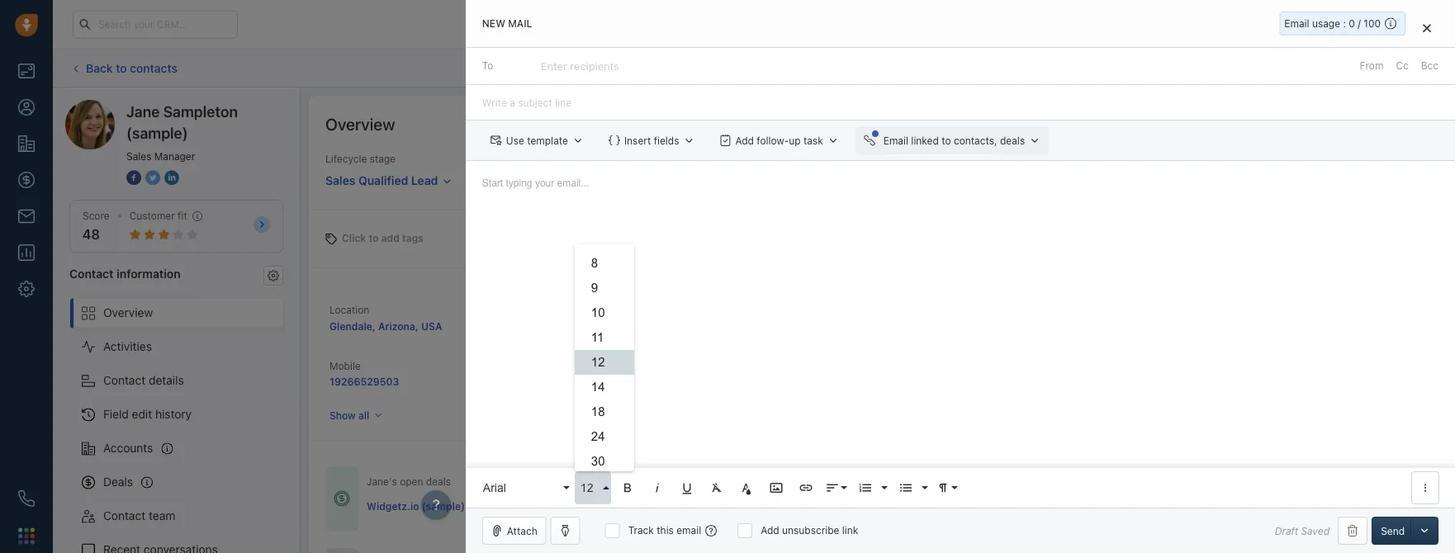 Task type: describe. For each thing, give the bounding box(es) containing it.
0 horizontal spatial widgetz.io (sample) link
[[367, 500, 465, 514]]

contact information
[[69, 267, 181, 280]]

information
[[117, 267, 181, 280]]

team
[[149, 509, 175, 523]]

to inside button
[[942, 135, 951, 146]]

add for add deal
[[1324, 62, 1342, 74]]

follow-
[[757, 135, 789, 146]]

unsubscribe
[[782, 525, 840, 537]]

new inside dialog
[[482, 18, 506, 29]]

insert fields button
[[601, 127, 703, 155]]

sales qualified lead
[[325, 174, 438, 187]]

contact for contact information
[[69, 267, 114, 280]]

manager
[[154, 150, 195, 162]]

24 link
[[575, 425, 634, 449]]

dialog containing 8
[[466, 0, 1456, 554]]

edit
[[132, 408, 152, 421]]

contact for contact details
[[103, 374, 146, 388]]

email linked to contacts, deals
[[884, 135, 1025, 146]]

8 link
[[575, 251, 634, 276]]

link
[[843, 525, 859, 537]]

11 link
[[575, 325, 634, 350]]

linked
[[912, 135, 939, 146]]

add
[[381, 233, 400, 244]]

new mail
[[482, 18, 532, 29]]

application containing 8
[[466, 161, 1456, 554]]

back
[[86, 61, 113, 75]]

add unsubscribe link
[[761, 525, 859, 537]]

19266529503
[[330, 376, 399, 388]]

twitter circled image
[[145, 169, 160, 186]]

email for email linked to contacts, deals
[[884, 135, 909, 146]]

field edit history
[[103, 408, 192, 421]]

sales qualified lead link
[[325, 166, 452, 190]]

text color image
[[739, 481, 754, 496]]

contact details
[[103, 374, 184, 388]]

facebook circled image
[[126, 169, 141, 186]]

jane sampleton (sample)
[[126, 102, 238, 142]]

widgetz.io inside widgetz.io (sample) link
[[367, 501, 419, 512]]

overview
[[1380, 118, 1422, 130]]

insert
[[624, 135, 651, 146]]

lifecycle
[[325, 153, 367, 165]]

up
[[789, 135, 801, 146]]

24
[[591, 430, 605, 444]]

open
[[400, 476, 423, 488]]

score
[[83, 210, 110, 222]]

activities
[[103, 340, 152, 354]]

0 horizontal spatial overview
[[103, 306, 153, 320]]

19266529503 link
[[330, 376, 399, 388]]

click
[[342, 233, 366, 244]]

customer fit
[[129, 210, 187, 222]]

sales for sales manager
[[126, 150, 152, 162]]

field
[[103, 408, 129, 421]]

0
[[1349, 18, 1356, 29]]

11
[[591, 331, 604, 344]]

10
[[591, 306, 605, 320]]

orlando
[[615, 376, 654, 388]]

$
[[536, 501, 543, 512]]

days
[[928, 500, 950, 512]]

new link
[[491, 172, 647, 193]]

deal
[[1345, 62, 1365, 74]]

back to contacts
[[86, 61, 178, 75]]

template
[[527, 135, 568, 146]]

mng settings image
[[268, 270, 279, 282]]

add for add unsubscribe link
[[761, 525, 780, 537]]

customize
[[1328, 118, 1378, 130]]

location glendale, arizona, usa
[[330, 304, 442, 332]]

(sample) inside row
[[422, 501, 465, 512]]

container_wx8msf4aqz5i3rn1 image
[[334, 491, 350, 507]]

(sample) for sampleton
[[126, 124, 188, 142]]

glendale, arizona, usa link
[[330, 321, 442, 332]]

track this email
[[628, 525, 702, 537]]

mobile
[[330, 361, 361, 372]]

send button
[[1372, 517, 1414, 545]]

$ 5,600
[[536, 501, 573, 512]]

add follow-up task
[[736, 135, 823, 146]]

to for back to contacts
[[116, 61, 127, 75]]

email image
[[1292, 18, 1304, 31]]

8
[[591, 257, 598, 270]]

use
[[506, 135, 524, 146]]

gary
[[590, 376, 613, 388]]

bcc
[[1422, 60, 1439, 72]]

attach button
[[482, 517, 547, 545]]

widgetz.io inside accounts widgetz.io (sample)
[[590, 320, 642, 331]]

lead
[[411, 174, 438, 187]]

close image
[[1423, 23, 1432, 33]]

new inside row
[[709, 501, 730, 512]]

1 horizontal spatial new
[[563, 176, 585, 188]]

fields
[[654, 135, 680, 146]]

customize overview button
[[1303, 112, 1431, 135]]

sales inside sales owner gary orlando
[[590, 361, 615, 372]]

5,600
[[545, 501, 573, 512]]

all
[[358, 410, 369, 421]]

qualified
[[359, 174, 408, 187]]

insert link (⌘k) image
[[799, 481, 814, 496]]

score 48
[[83, 210, 110, 243]]

0 vertical spatial widgetz.io (sample) link
[[590, 320, 688, 331]]

9 link
[[575, 276, 634, 301]]



Task type: locate. For each thing, give the bounding box(es) containing it.
application
[[466, 161, 1456, 554]]

2 vertical spatial to
[[369, 233, 379, 244]]

12 button
[[575, 472, 611, 505]]

1 vertical spatial add
[[736, 135, 754, 146]]

1 horizontal spatial widgetz.io
[[590, 320, 642, 331]]

customize overview
[[1328, 118, 1422, 130]]

sales up facebook circled image
[[126, 150, 152, 162]]

jane's
[[367, 476, 397, 488]]

0 vertical spatial (sample)
[[126, 124, 188, 142]]

accounts for accounts widgetz.io (sample)
[[590, 303, 633, 314]]

(sample) inside jane sampleton (sample)
[[126, 124, 188, 142]]

2 vertical spatial add
[[761, 525, 780, 537]]

0 horizontal spatial accounts
[[103, 442, 153, 455]]

underline (⌘u) image
[[680, 481, 695, 496]]

unordered list image
[[899, 481, 914, 496]]

12 link
[[575, 350, 634, 375]]

row
[[367, 490, 1042, 524]]

contact down activities
[[103, 374, 146, 388]]

0 vertical spatial new
[[482, 18, 506, 29]]

0 vertical spatial overview
[[325, 114, 395, 133]]

sales down lifecycle
[[325, 174, 356, 187]]

freshworks switcher image
[[18, 528, 35, 545]]

stage
[[370, 153, 396, 165]]

add for add follow-up task
[[736, 135, 754, 146]]

1 vertical spatial 12
[[581, 482, 594, 494]]

deals
[[103, 475, 133, 489]]

usage
[[1313, 18, 1341, 29]]

10 link
[[575, 301, 634, 325]]

1 horizontal spatial deals
[[1000, 135, 1025, 146]]

mail
[[508, 18, 532, 29]]

add inside button
[[1324, 62, 1342, 74]]

email
[[677, 525, 702, 537]]

widgetz.io down 10
[[590, 320, 642, 331]]

dialog
[[466, 0, 1456, 554]]

add left follow-
[[736, 135, 754, 146]]

18 link
[[575, 400, 634, 425]]

fit
[[178, 210, 187, 222]]

2 horizontal spatial new
[[709, 501, 730, 512]]

contacts
[[130, 61, 178, 75]]

widgetz.io (sample)
[[367, 501, 465, 512]]

Search your CRM... text field
[[73, 10, 238, 38]]

contact down 48
[[69, 267, 114, 280]]

Write a subject line text field
[[466, 85, 1456, 120]]

0 horizontal spatial widgetz.io
[[367, 501, 419, 512]]

2 vertical spatial (sample)
[[422, 501, 465, 512]]

history
[[155, 408, 192, 421]]

add left deal
[[1324, 62, 1342, 74]]

sales manager
[[126, 150, 195, 162]]

2 horizontal spatial (sample)
[[645, 320, 688, 331]]

sales for sales qualified lead
[[325, 174, 356, 187]]

contact down deals
[[103, 509, 146, 523]]

12
[[591, 356, 605, 369], [581, 482, 594, 494]]

2 vertical spatial contact
[[103, 509, 146, 523]]

overview
[[325, 114, 395, 133], [103, 306, 153, 320]]

widgetz.io (sample) link down open
[[367, 500, 465, 514]]

1 horizontal spatial (sample)
[[422, 501, 465, 512]]

to
[[116, 61, 127, 75], [942, 135, 951, 146], [369, 233, 379, 244]]

1 horizontal spatial widgetz.io (sample) link
[[590, 320, 688, 331]]

phone element
[[10, 482, 43, 516]]

1 horizontal spatial accounts
[[590, 303, 633, 314]]

sales up gary
[[590, 361, 615, 372]]

closes
[[873, 500, 905, 512]]

1 vertical spatial to
[[942, 135, 951, 146]]

accounts for accounts
[[103, 442, 153, 455]]

accounts up deals
[[103, 442, 153, 455]]

deals right open
[[426, 476, 451, 488]]

(sample) up sales manager
[[126, 124, 188, 142]]

overview up activities
[[103, 306, 153, 320]]

linkedin circled image
[[164, 169, 179, 186]]

usa
[[421, 321, 442, 332]]

1 vertical spatial sales
[[325, 174, 356, 187]]

0 horizontal spatial deals
[[426, 476, 451, 488]]

closes in 3 days
[[873, 500, 950, 512]]

1 vertical spatial widgetz.io (sample) link
[[367, 500, 465, 514]]

deals inside 'email linked to contacts, deals' button
[[1000, 135, 1025, 146]]

2 horizontal spatial to
[[942, 135, 951, 146]]

send
[[1381, 525, 1405, 537]]

status
[[491, 153, 521, 165]]

add left "unsubscribe"
[[761, 525, 780, 537]]

9
[[591, 281, 598, 295]]

12 up gary
[[591, 356, 605, 369]]

task
[[804, 135, 823, 146]]

to left the add
[[369, 233, 379, 244]]

0 vertical spatial deals
[[1000, 135, 1025, 146]]

0 horizontal spatial (sample)
[[126, 124, 188, 142]]

accounts inside accounts widgetz.io (sample)
[[590, 303, 633, 314]]

clear formatting image
[[710, 481, 724, 496]]

0 horizontal spatial add
[[736, 135, 754, 146]]

1 vertical spatial deals
[[426, 476, 451, 488]]

align image
[[825, 481, 840, 496]]

owner
[[618, 361, 646, 372]]

italic (⌘i) image
[[650, 481, 665, 496]]

0 vertical spatial add
[[1324, 62, 1342, 74]]

deals right contacts,
[[1000, 135, 1025, 146]]

accounts widgetz.io (sample)
[[590, 303, 688, 331]]

30
[[591, 455, 605, 468]]

0 horizontal spatial email
[[884, 135, 909, 146]]

ordered list image
[[858, 481, 873, 496]]

lifecycle stage
[[325, 153, 396, 165]]

click to add tags
[[342, 233, 424, 244]]

0 vertical spatial to
[[116, 61, 127, 75]]

1 vertical spatial widgetz.io
[[367, 501, 419, 512]]

paragraph format image
[[936, 481, 951, 496]]

arial button
[[477, 472, 572, 505]]

to for click to add tags
[[369, 233, 379, 244]]

14
[[591, 380, 605, 394]]

email usage : 0 / 100
[[1285, 18, 1381, 29]]

sales
[[126, 150, 152, 162], [325, 174, 356, 187], [590, 361, 615, 372]]

row containing closes in 3 days
[[367, 490, 1042, 524]]

customer
[[129, 210, 175, 222]]

1 horizontal spatial overview
[[325, 114, 395, 133]]

email
[[1285, 18, 1310, 29], [884, 135, 909, 146]]

1 horizontal spatial add
[[761, 525, 780, 537]]

48 button
[[83, 227, 100, 243]]

12 inside 12 link
[[591, 356, 605, 369]]

details
[[149, 374, 184, 388]]

0 vertical spatial sales
[[126, 150, 152, 162]]

(sample)
[[126, 124, 188, 142], [645, 320, 688, 331], [422, 501, 465, 512]]

draft saved
[[1275, 525, 1330, 537]]

(sample) up the owner
[[645, 320, 688, 331]]

(sample) down open
[[422, 501, 465, 512]]

email left usage
[[1285, 18, 1310, 29]]

show all
[[330, 410, 369, 421]]

0 vertical spatial contact
[[69, 267, 114, 280]]

insert image (⌘p) image
[[769, 481, 784, 496]]

overview up lifecycle stage
[[325, 114, 395, 133]]

1 horizontal spatial to
[[369, 233, 379, 244]]

widgetz.io (sample) link up the owner
[[590, 320, 688, 331]]

in
[[908, 500, 916, 512]]

0 horizontal spatial sales
[[126, 150, 152, 162]]

3
[[919, 500, 925, 512]]

to right the linked on the top right
[[942, 135, 951, 146]]

1 vertical spatial (sample)
[[645, 320, 688, 331]]

2 horizontal spatial sales
[[590, 361, 615, 372]]

contacts,
[[954, 135, 998, 146]]

2 vertical spatial sales
[[590, 361, 615, 372]]

sales owner gary orlando
[[590, 361, 654, 388]]

contact
[[69, 267, 114, 280], [103, 374, 146, 388], [103, 509, 146, 523]]

0 horizontal spatial new
[[482, 18, 506, 29]]

from
[[1360, 60, 1384, 72]]

0 vertical spatial accounts
[[590, 303, 633, 314]]

(sample) for widgetz.io
[[645, 320, 688, 331]]

1 vertical spatial new
[[563, 176, 585, 188]]

email left the linked on the top right
[[884, 135, 909, 146]]

(sample) inside accounts widgetz.io (sample)
[[645, 320, 688, 331]]

location
[[330, 304, 370, 316]]

0 vertical spatial widgetz.io
[[590, 320, 642, 331]]

to
[[482, 60, 494, 72]]

new
[[482, 18, 506, 29], [563, 176, 585, 188], [709, 501, 730, 512]]

glendale,
[[330, 321, 376, 332]]

2 vertical spatial new
[[709, 501, 730, 512]]

12 inside 12 dropdown button
[[581, 482, 594, 494]]

contact for contact team
[[103, 509, 146, 523]]

contact team
[[103, 509, 175, 523]]

to right back
[[116, 61, 127, 75]]

add deal
[[1324, 62, 1365, 74]]

1 horizontal spatial email
[[1285, 18, 1310, 29]]

Enter recipients text field
[[541, 53, 623, 79]]

email for email usage : 0 / 100
[[1285, 18, 1310, 29]]

14 link
[[575, 375, 634, 400]]

1 horizontal spatial sales
[[325, 174, 356, 187]]

1 vertical spatial contact
[[103, 374, 146, 388]]

1 vertical spatial accounts
[[103, 442, 153, 455]]

:
[[1344, 18, 1347, 29]]

arial
[[483, 482, 506, 494]]

1 vertical spatial overview
[[103, 306, 153, 320]]

new down clear formatting icon
[[709, 501, 730, 512]]

phone image
[[18, 491, 35, 507]]

insert fields
[[624, 135, 680, 146]]

18
[[591, 405, 605, 419]]

add deal button
[[1299, 54, 1373, 82]]

sampleton
[[163, 102, 238, 120]]

0 vertical spatial email
[[1285, 18, 1310, 29]]

12 down the 30 at the left bottom
[[581, 482, 594, 494]]

use template button
[[482, 127, 592, 155]]

use template
[[506, 135, 568, 146]]

tags
[[402, 233, 424, 244]]

0 horizontal spatial to
[[116, 61, 127, 75]]

widgetz.io
[[590, 320, 642, 331], [367, 501, 419, 512]]

widgetz.io down jane's
[[367, 501, 419, 512]]

1 vertical spatial email
[[884, 135, 909, 146]]

new down template
[[563, 176, 585, 188]]

accounts down 9 link
[[590, 303, 633, 314]]

new left mail
[[482, 18, 506, 29]]

cc
[[1396, 60, 1409, 72]]

email inside button
[[884, 135, 909, 146]]

2 horizontal spatial add
[[1324, 62, 1342, 74]]

0 vertical spatial 12
[[591, 356, 605, 369]]



Task type: vqa. For each thing, say whether or not it's contained in the screenshot.
CLOSES
yes



